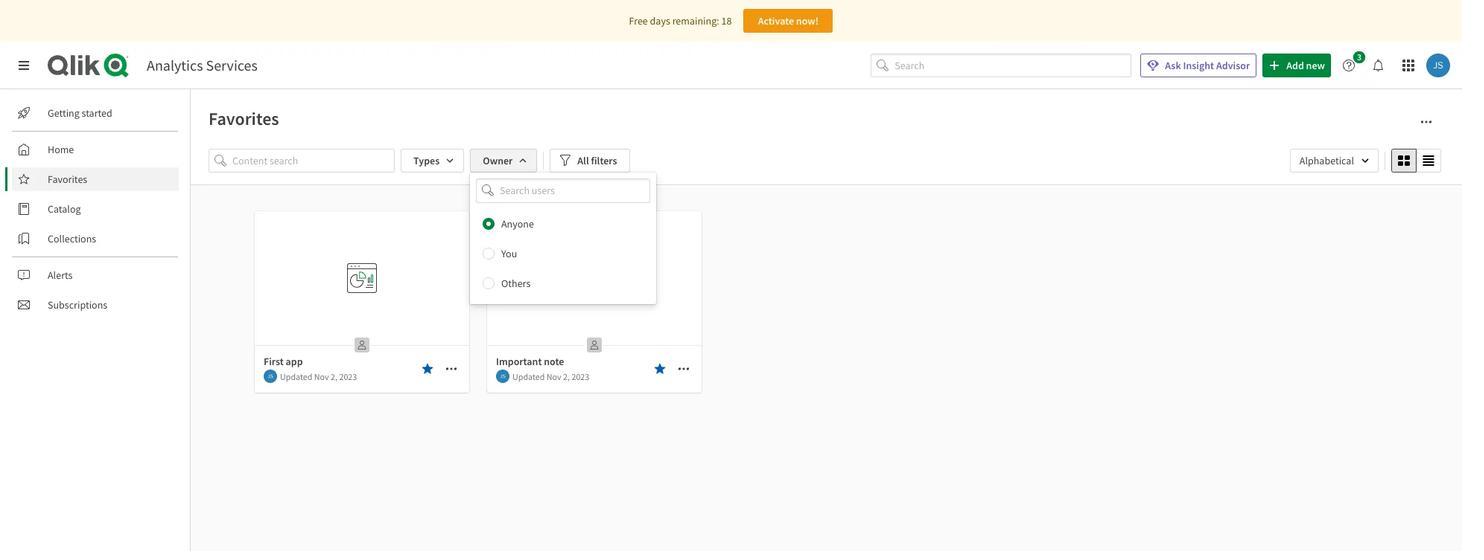 Task type: vqa. For each thing, say whether or not it's contained in the screenshot.
the Owner option group
yes



Task type: locate. For each thing, give the bounding box(es) containing it.
1 horizontal spatial jacob simon image
[[1426, 54, 1450, 77]]

jacob simon image
[[1426, 54, 1450, 77], [264, 370, 277, 384]]

catalog link
[[12, 197, 179, 221]]

1 horizontal spatial jacob simon element
[[496, 370, 509, 384]]

1 2, from the left
[[331, 371, 337, 382]]

searchbar element
[[871, 53, 1132, 78]]

jacob simon element down first
[[264, 370, 277, 384]]

free days remaining: 18
[[629, 14, 732, 28]]

1 more actions image from the left
[[445, 363, 457, 375]]

3
[[1357, 51, 1362, 63]]

types button
[[401, 149, 464, 173]]

jacob simon element for first
[[264, 370, 277, 384]]

remove from favorites image
[[422, 363, 433, 375], [654, 363, 666, 375]]

updated down important note
[[512, 371, 545, 382]]

nov
[[314, 371, 329, 382], [547, 371, 561, 382]]

updated nov 2, 2023
[[280, 371, 357, 382], [512, 371, 589, 382]]

personal element
[[350, 334, 374, 357], [582, 334, 606, 357]]

1 jacob simon element from the left
[[264, 370, 277, 384]]

Alphabetical field
[[1290, 149, 1379, 173]]

1 personal element from the left
[[350, 334, 374, 357]]

0 horizontal spatial favorites
[[48, 173, 87, 186]]

0 horizontal spatial personal element
[[350, 334, 374, 357]]

favorites
[[209, 107, 279, 130], [48, 173, 87, 186]]

jacob simon image down first
[[264, 370, 277, 384]]

updated down app
[[280, 371, 312, 382]]

1 remove from favorites image from the left
[[422, 363, 433, 375]]

1 horizontal spatial updated
[[512, 371, 545, 382]]

favorites up catalog
[[48, 173, 87, 186]]

None field
[[470, 179, 656, 203]]

all
[[577, 154, 589, 168]]

2 nov from the left
[[547, 371, 561, 382]]

2, for note
[[563, 371, 570, 382]]

0 vertical spatial favorites
[[209, 107, 279, 130]]

2 more actions image from the left
[[678, 363, 690, 375]]

others
[[501, 277, 530, 290]]

1 updated from the left
[[280, 371, 312, 382]]

0 horizontal spatial remove from favorites image
[[422, 363, 433, 375]]

2, for app
[[331, 371, 337, 382]]

ask
[[1165, 59, 1181, 72]]

1 horizontal spatial more actions image
[[678, 363, 690, 375]]

jacob simon image up more actions icon
[[1426, 54, 1450, 77]]

important
[[496, 355, 542, 369]]

add new
[[1286, 59, 1325, 72]]

0 horizontal spatial updated nov 2, 2023
[[280, 371, 357, 382]]

alerts link
[[12, 264, 179, 287]]

0 horizontal spatial nov
[[314, 371, 329, 382]]

subscriptions link
[[12, 293, 179, 317]]

1 vertical spatial jacob simon image
[[264, 370, 277, 384]]

2 updated from the left
[[512, 371, 545, 382]]

0 horizontal spatial jacob simon image
[[264, 370, 277, 384]]

1 2023 from the left
[[339, 371, 357, 382]]

0 horizontal spatial more actions image
[[445, 363, 457, 375]]

owner
[[483, 154, 513, 168]]

switch view group
[[1391, 149, 1441, 173]]

updated
[[280, 371, 312, 382], [512, 371, 545, 382]]

0 horizontal spatial 2023
[[339, 371, 357, 382]]

2 jacob simon element from the left
[[496, 370, 509, 384]]

personal element for first app
[[350, 334, 374, 357]]

filters region
[[209, 146, 1444, 304]]

first app
[[264, 355, 303, 369]]

1 nov from the left
[[314, 371, 329, 382]]

0 horizontal spatial updated
[[280, 371, 312, 382]]

2 2023 from the left
[[572, 371, 589, 382]]

Content search text field
[[232, 149, 395, 173]]

1 horizontal spatial 2,
[[563, 371, 570, 382]]

types
[[413, 154, 440, 168]]

personal element right note
[[582, 334, 606, 357]]

jacob simon element down important
[[496, 370, 509, 384]]

more actions image
[[1420, 116, 1432, 128]]

0 horizontal spatial jacob simon element
[[264, 370, 277, 384]]

1 horizontal spatial nov
[[547, 371, 561, 382]]

2 personal element from the left
[[582, 334, 606, 357]]

updated nov 2, 2023 down note
[[512, 371, 589, 382]]

jacob simon element
[[264, 370, 277, 384], [496, 370, 509, 384]]

personal element right app
[[350, 334, 374, 357]]

add
[[1286, 59, 1304, 72]]

alerts
[[48, 269, 73, 282]]

all filters button
[[550, 149, 630, 173]]

2,
[[331, 371, 337, 382], [563, 371, 570, 382]]

1 updated nov 2, 2023 from the left
[[280, 371, 357, 382]]

now!
[[796, 14, 819, 28]]

1 horizontal spatial remove from favorites image
[[654, 363, 666, 375]]

getting started
[[48, 107, 112, 120]]

ask insight advisor button
[[1140, 54, 1257, 77]]

activate now! link
[[744, 9, 833, 33]]

owner button
[[470, 149, 537, 173]]

2 updated nov 2, 2023 from the left
[[512, 371, 589, 382]]

started
[[82, 107, 112, 120]]

insight
[[1183, 59, 1214, 72]]

Search users text field
[[497, 179, 632, 203]]

updated nov 2, 2023 down app
[[280, 371, 357, 382]]

1 horizontal spatial personal element
[[582, 334, 606, 357]]

1 horizontal spatial updated nov 2, 2023
[[512, 371, 589, 382]]

1 horizontal spatial favorites
[[209, 107, 279, 130]]

favorites down services
[[209, 107, 279, 130]]

nov for app
[[314, 371, 329, 382]]

jacob simon element for important
[[496, 370, 509, 384]]

more actions image
[[445, 363, 457, 375], [678, 363, 690, 375]]

0 horizontal spatial 2,
[[331, 371, 337, 382]]

getting started link
[[12, 101, 179, 125]]

1 horizontal spatial 2023
[[572, 371, 589, 382]]

2 2, from the left
[[563, 371, 570, 382]]

nov for note
[[547, 371, 561, 382]]

navigation pane element
[[0, 95, 190, 323]]

2023
[[339, 371, 357, 382], [572, 371, 589, 382]]

1 vertical spatial favorites
[[48, 173, 87, 186]]

2 remove from favorites image from the left
[[654, 363, 666, 375]]

alphabetical
[[1299, 154, 1354, 168]]



Task type: describe. For each thing, give the bounding box(es) containing it.
updated nov 2, 2023 for note
[[512, 371, 589, 382]]

remove from favorites image for note
[[654, 363, 666, 375]]

filters
[[591, 154, 617, 168]]

you
[[501, 247, 517, 260]]

important note
[[496, 355, 564, 369]]

personal element for important note
[[582, 334, 606, 357]]

new
[[1306, 59, 1325, 72]]

Search text field
[[895, 53, 1132, 78]]

3 button
[[1337, 51, 1370, 77]]

home
[[48, 143, 74, 156]]

favorites inside navigation pane element
[[48, 173, 87, 186]]

none field inside filters region
[[470, 179, 656, 203]]

2023 for important note
[[572, 371, 589, 382]]

0 vertical spatial jacob simon image
[[1426, 54, 1450, 77]]

collections
[[48, 232, 96, 246]]

updated for note
[[512, 371, 545, 382]]

favorites link
[[12, 168, 179, 191]]

activate now!
[[758, 14, 819, 28]]

remaining:
[[672, 14, 719, 28]]

add new button
[[1263, 54, 1331, 77]]

updated nov 2, 2023 for app
[[280, 371, 357, 382]]

catalog
[[48, 203, 81, 216]]

analytics services element
[[147, 56, 258, 74]]

home link
[[12, 138, 179, 162]]

close sidebar menu image
[[18, 60, 30, 71]]

analytics services
[[147, 56, 258, 74]]

remove from favorites image for app
[[422, 363, 433, 375]]

free
[[629, 14, 648, 28]]

collections link
[[12, 227, 179, 251]]

activate
[[758, 14, 794, 28]]

anyone
[[501, 217, 534, 231]]

2023 for first app
[[339, 371, 357, 382]]

getting
[[48, 107, 80, 120]]

ask insight advisor
[[1165, 59, 1250, 72]]

owner option group
[[470, 209, 656, 298]]

18
[[721, 14, 732, 28]]

app
[[286, 355, 303, 369]]

subscriptions
[[48, 299, 107, 312]]

note
[[544, 355, 564, 369]]

days
[[650, 14, 670, 28]]

first
[[264, 355, 284, 369]]

analytics
[[147, 56, 203, 74]]

advisor
[[1216, 59, 1250, 72]]

jacob simon image
[[496, 370, 509, 384]]

more actions image for important note
[[678, 363, 690, 375]]

more actions image for first app
[[445, 363, 457, 375]]

all filters
[[577, 154, 617, 168]]

updated for app
[[280, 371, 312, 382]]

services
[[206, 56, 258, 74]]



